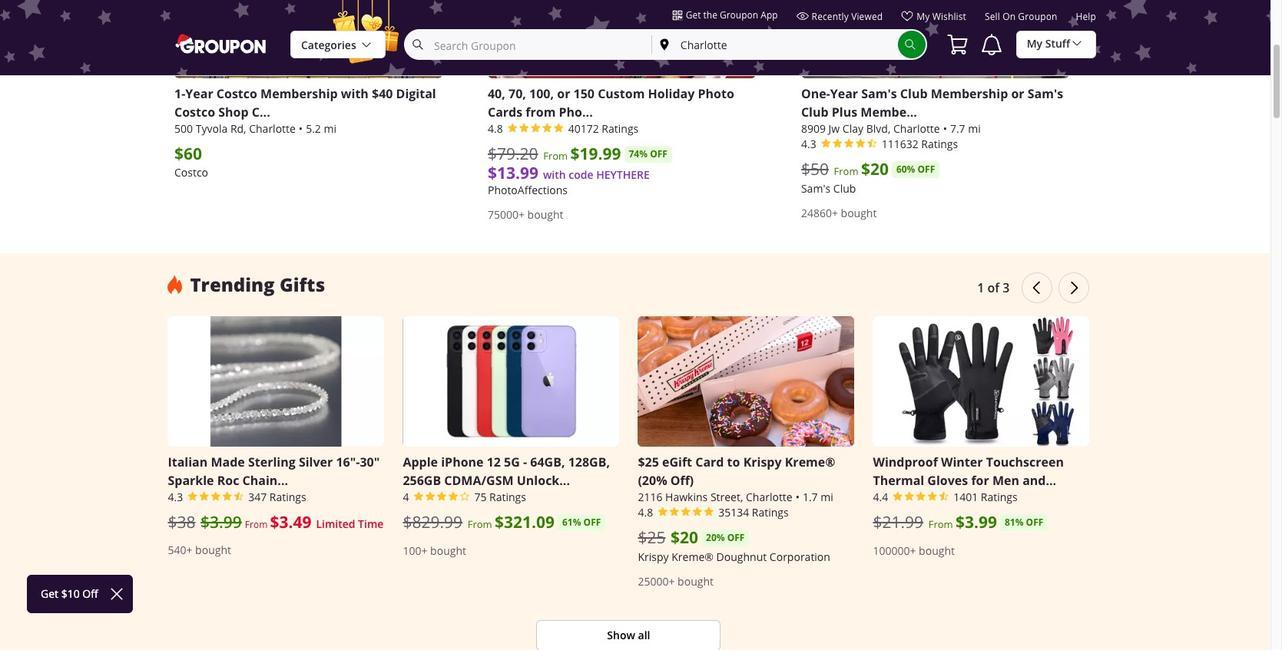 Task type: describe. For each thing, give the bounding box(es) containing it.
categories button
[[291, 31, 386, 59]]

recently viewed link
[[797, 10, 883, 28]]

membe...
[[861, 104, 918, 121]]

$13.99 with code heythere photoaffections
[[488, 162, 650, 197]]

membership inside 1-year costco membership with $40 digital costco shop c... 500 tyvola rd, charlotte • 5.2 mi $60 costco
[[261, 85, 338, 102]]

4.8 for 35134 ratings
[[638, 506, 653, 521]]

$79.20
[[488, 143, 538, 164]]

60% off
[[897, 163, 936, 176]]

100000+
[[873, 544, 916, 559]]

81%
[[1005, 517, 1024, 530]]

100+
[[403, 544, 428, 559]]

code
[[569, 167, 594, 182]]

my for my stuff
[[1027, 36, 1043, 51]]

cdma/gsm
[[444, 473, 514, 490]]

ratings down 7.7
[[922, 137, 959, 151]]

clay
[[843, 121, 864, 136]]

ratings for $79.20
[[602, 121, 639, 136]]

$13.99
[[488, 162, 539, 184]]

25000+
[[638, 575, 675, 590]]

24860+
[[802, 206, 838, 220]]

my wishlist link
[[902, 10, 967, 28]]

charlotte inside one-year sam's club membership or sam's club plus membe... 8909 jw clay blvd, charlotte • 7.7 mi
[[894, 121, 940, 136]]

blvd,
[[867, 121, 891, 136]]

charlotte inside 1-year costco membership with $40 digital costco shop c... 500 tyvola rd, charlotte • 5.2 mi $60 costco
[[249, 121, 296, 136]]

krispy kreme® doughnut corporation
[[638, 551, 831, 565]]

from for $20
[[834, 164, 859, 178]]

from
[[526, 104, 556, 121]]

ratings for $21.99
[[981, 491, 1018, 505]]

4.8 for 40172 ratings
[[488, 121, 503, 136]]

c...
[[252, 104, 270, 121]]

touchscreen
[[987, 454, 1064, 471]]

40, 70, 100, or 150 custom holiday photo cards from pho...
[[488, 85, 735, 121]]

347 ratings
[[248, 491, 306, 505]]

on
[[1003, 10, 1016, 22]]

sell on groupon
[[985, 10, 1058, 22]]

25000+ bought
[[638, 575, 714, 590]]

charlotte inside $25 egift card to krispy kreme® (20% off) 2116 hawkins street, charlotte • 1.7 mi
[[746, 491, 793, 505]]

60%
[[897, 163, 916, 176]]

bought for 100000+ bought
[[919, 544, 955, 559]]

apple
[[403, 454, 438, 471]]

off inside $21.99 from $3.99 81% off
[[1026, 517, 1044, 530]]

roc
[[217, 473, 239, 490]]

windproof winter touchscreen thermal gloves for men and...
[[873, 454, 1064, 490]]

500
[[174, 121, 193, 136]]

off for $50
[[918, 163, 936, 176]]

20% off
[[706, 532, 745, 545]]

30"
[[360, 454, 380, 471]]

sell
[[985, 10, 1001, 22]]

my stuff
[[1027, 36, 1071, 51]]

$40
[[372, 85, 393, 102]]

2 $3.99 from the left
[[956, 512, 998, 534]]

mi inside 1-year costco membership with $40 digital costco shop c... 500 tyvola rd, charlotte • 5.2 mi $60 costco
[[324, 121, 337, 136]]

sam's club
[[802, 181, 856, 196]]

chain...
[[243, 473, 288, 490]]

egift
[[662, 454, 693, 471]]

corporation
[[770, 551, 831, 565]]

2 horizontal spatial club
[[901, 85, 928, 102]]

gifts
[[280, 272, 325, 297]]

$25 for $25 egift card to krispy kreme® (20% off) 2116 hawkins street, charlotte • 1.7 mi
[[638, 454, 659, 471]]

membership inside one-year sam's club membership or sam's club plus membe... 8909 jw clay blvd, charlotte • 7.7 mi
[[931, 85, 1009, 102]]

categories
[[301, 38, 356, 52]]

sparkle
[[168, 473, 214, 490]]

get the groupon app button
[[672, 8, 778, 22]]

64gb,
[[531, 454, 565, 471]]

recently
[[812, 10, 849, 22]]

thermal
[[873, 473, 925, 490]]

my stuff button
[[1017, 30, 1097, 58]]

kreme® inside $25 egift card to krispy kreme® (20% off) 2116 hawkins street, charlotte • 1.7 mi
[[785, 454, 836, 471]]

from inside $21.99 from $3.99 81% off
[[929, 518, 954, 532]]

0 vertical spatial costco
[[217, 85, 257, 102]]

74%
[[629, 147, 648, 160]]

1
[[978, 280, 985, 297]]

men
[[993, 473, 1020, 490]]

1 vertical spatial costco
[[174, 104, 215, 121]]

111632
[[882, 137, 919, 151]]

1-year costco membership with $40 digital costco shop c... 500 tyvola rd, charlotte • 5.2 mi $60 costco
[[174, 85, 436, 180]]

4.3 for 111632 ratings
[[802, 137, 817, 151]]

$829.99
[[403, 512, 463, 534]]

75000+
[[488, 207, 525, 222]]

$321.09
[[495, 512, 555, 534]]

1-
[[174, 85, 185, 102]]

$25 egift card to krispy kreme® (20% off) 2116 hawkins street, charlotte • 1.7 mi
[[638, 454, 836, 505]]

Charlotte search field
[[652, 31, 898, 58]]

help link
[[1076, 10, 1097, 28]]

tyvola
[[196, 121, 228, 136]]

from $19.99
[[544, 143, 621, 165]]

off for $79.20
[[650, 147, 668, 160]]

74% off
[[629, 147, 668, 160]]

from for $3.49
[[245, 519, 268, 531]]

show all link
[[537, 621, 721, 651]]

winter
[[941, 454, 983, 471]]

1.7
[[803, 491, 818, 505]]

100000+ bought
[[873, 544, 955, 559]]

61%
[[563, 517, 581, 530]]

or inside "40, 70, 100, or 150 custom holiday photo cards from pho..."
[[557, 85, 571, 102]]

24860+ bought
[[802, 206, 877, 220]]

5.2
[[306, 121, 321, 136]]

cards
[[488, 104, 523, 121]]

photoaffections
[[488, 183, 568, 197]]

75 ratings
[[475, 491, 526, 505]]



Task type: locate. For each thing, give the bounding box(es) containing it.
2 horizontal spatial charlotte
[[894, 121, 940, 136]]

jw
[[829, 121, 840, 136]]

off up the krispy kreme® doughnut corporation
[[728, 532, 745, 545]]

ratings up $3.49 at bottom left
[[270, 491, 306, 505]]

256gb
[[403, 473, 441, 490]]

help
[[1076, 10, 1097, 22]]

Search Groupon search field
[[404, 29, 927, 60]]

sam's
[[862, 85, 897, 102], [1028, 85, 1064, 102], [802, 181, 831, 196]]

1 vertical spatial $20
[[671, 527, 699, 550]]

4.3 down 8909
[[802, 137, 817, 151]]

0 horizontal spatial membership
[[261, 85, 338, 102]]

mi right 7.7
[[969, 121, 981, 136]]

from
[[544, 149, 568, 163], [834, 164, 859, 178], [468, 518, 492, 532], [929, 518, 954, 532], [245, 519, 268, 531]]

1 horizontal spatial mi
[[821, 491, 834, 505]]

bought down $21.99 from $3.99 81% off
[[919, 544, 955, 559]]

1 horizontal spatial membership
[[931, 85, 1009, 102]]

from inside from $3.49 limited time
[[245, 519, 268, 531]]

1 horizontal spatial groupon
[[1019, 10, 1058, 22]]

charlotte up 111632 ratings
[[894, 121, 940, 136]]

notifications inbox image
[[980, 32, 1004, 57]]

sam's up membe...
[[862, 85, 897, 102]]

• left '5.2'
[[299, 121, 303, 136]]

7.7
[[951, 121, 966, 136]]

time
[[358, 517, 384, 532]]

my inside button
[[1027, 36, 1043, 51]]

the
[[704, 8, 718, 21]]

club up 24860+ bought
[[834, 181, 856, 196]]

347
[[248, 491, 267, 505]]

1 horizontal spatial year
[[831, 85, 859, 102]]

one-
[[802, 85, 831, 102]]

silver
[[299, 454, 333, 471]]

40,
[[488, 85, 506, 102]]

8909
[[802, 121, 826, 136]]

bought for 75000+ bought
[[528, 207, 564, 222]]

75
[[475, 491, 487, 505]]

1 vertical spatial krispy
[[638, 551, 669, 565]]

0 vertical spatial $20
[[861, 158, 889, 180]]

2 year from the left
[[831, 85, 859, 102]]

ratings down "40, 70, 100, or 150 custom holiday photo cards from pho..."
[[602, 121, 639, 136]]

0 vertical spatial 4.3
[[802, 137, 817, 151]]

mi inside $25 egift card to krispy kreme® (20% off) 2116 hawkins street, charlotte • 1.7 mi
[[821, 491, 834, 505]]

ratings
[[602, 121, 639, 136], [922, 137, 959, 151], [270, 491, 306, 505], [490, 491, 526, 505], [981, 491, 1018, 505], [752, 506, 789, 521]]

0 horizontal spatial charlotte
[[249, 121, 296, 136]]

year up "tyvola"
[[185, 85, 213, 102]]

or down my stuff button
[[1012, 85, 1025, 102]]

100,
[[530, 85, 554, 102]]

0 horizontal spatial 4.8
[[488, 121, 503, 136]]

bought for 25000+ bought
[[678, 575, 714, 590]]

35134 ratings
[[719, 506, 789, 521]]

ratings down the apple iphone 12 5g - 64gb, 128gb, 256gb cdma/gsm unlock...
[[490, 491, 526, 505]]

one-year sam's club membership or sam's club plus membe... 8909 jw clay blvd, charlotte • 7.7 mi
[[802, 85, 1064, 136]]

krispy inside $25 egift card to krispy kreme® (20% off) 2116 hawkins street, charlotte • 1.7 mi
[[744, 454, 782, 471]]

40172 ratings
[[569, 121, 639, 136]]

20%
[[706, 532, 725, 545]]

1 vertical spatial 4.8
[[638, 506, 653, 521]]

groupon right on
[[1019, 10, 1058, 22]]

doughnut
[[717, 551, 767, 565]]

charlotte up '35134 ratings'
[[746, 491, 793, 505]]

with inside 1-year costco membership with $40 digital costco shop c... 500 tyvola rd, charlotte • 5.2 mi $60 costco
[[341, 85, 369, 102]]

1 horizontal spatial kreme®
[[785, 454, 836, 471]]

from inside the from $20
[[834, 164, 859, 178]]

0 horizontal spatial 4.3
[[168, 491, 183, 505]]

$20 left 60%
[[861, 158, 889, 180]]

with left $40
[[341, 85, 369, 102]]

1 $3.99 from the left
[[201, 512, 242, 534]]

2 $25 from the top
[[638, 527, 666, 549]]

from for $19.99
[[544, 149, 568, 163]]

mi inside one-year sam's club membership or sam's club plus membe... 8909 jw clay blvd, charlotte • 7.7 mi
[[969, 121, 981, 136]]

$3.99 down the 1401 ratings
[[956, 512, 998, 534]]

my
[[917, 10, 930, 22], [1027, 36, 1043, 51]]

0 vertical spatial club
[[901, 85, 928, 102]]

$3.99 up 540+ bought
[[201, 512, 242, 534]]

to
[[728, 454, 740, 471]]

mi right 1.7
[[821, 491, 834, 505]]

4
[[403, 491, 409, 505]]

1401
[[954, 491, 979, 505]]

limited
[[316, 517, 355, 532]]

1 horizontal spatial 4.8
[[638, 506, 653, 521]]

$25 down 2116
[[638, 527, 666, 549]]

sam's down the $50 at the top of the page
[[802, 181, 831, 196]]

sam's down my stuff
[[1028, 85, 1064, 102]]

year
[[185, 85, 213, 102], [831, 85, 859, 102]]

bought for 100+ bought
[[430, 544, 466, 559]]

1 horizontal spatial krispy
[[744, 454, 782, 471]]

$829.99 from $321.09 61% off
[[403, 512, 601, 534]]

$3.99
[[201, 512, 242, 534], [956, 512, 998, 534]]

kreme® up 1.7
[[785, 454, 836, 471]]

bought for 24860+ bought
[[841, 206, 877, 220]]

0 vertical spatial kreme®
[[785, 454, 836, 471]]

show
[[607, 629, 636, 643]]

made
[[211, 454, 245, 471]]

$25 up '(20%'
[[638, 454, 659, 471]]

off right 61%
[[584, 517, 601, 530]]

wishlist
[[933, 10, 967, 22]]

1 vertical spatial $25
[[638, 527, 666, 549]]

2 horizontal spatial sam's
[[1028, 85, 1064, 102]]

year inside 1-year costco membership with $40 digital costco shop c... 500 tyvola rd, charlotte • 5.2 mi $60 costco
[[185, 85, 213, 102]]

$60
[[174, 143, 202, 165]]

1 horizontal spatial sam's
[[862, 85, 897, 102]]

with
[[341, 85, 369, 102], [543, 167, 566, 182]]

groupon for on
[[1019, 10, 1058, 22]]

5g
[[504, 454, 520, 471]]

off inside $829.99 from $321.09 61% off
[[584, 517, 601, 530]]

$20
[[861, 158, 889, 180], [671, 527, 699, 550]]

• left 1.7
[[796, 491, 800, 505]]

1 vertical spatial with
[[543, 167, 566, 182]]

• inside 1-year costco membership with $40 digital costco shop c... 500 tyvola rd, charlotte • 5.2 mi $60 costco
[[299, 121, 303, 136]]

0 horizontal spatial club
[[802, 104, 829, 121]]

1 membership from the left
[[261, 85, 338, 102]]

membership up 7.7
[[931, 85, 1009, 102]]

0 horizontal spatial with
[[341, 85, 369, 102]]

from inside from $19.99
[[544, 149, 568, 163]]

from $3.49 limited time
[[245, 512, 384, 534]]

$50
[[802, 158, 829, 180]]

costco down 500
[[174, 165, 208, 180]]

1 vertical spatial 4.3
[[168, 491, 183, 505]]

1 horizontal spatial charlotte
[[746, 491, 793, 505]]

1 vertical spatial club
[[802, 104, 829, 121]]

2 membership from the left
[[931, 85, 1009, 102]]

with inside $13.99 with code heythere photoaffections
[[543, 167, 566, 182]]

0 horizontal spatial year
[[185, 85, 213, 102]]

bought down $829.99
[[430, 544, 466, 559]]

2 horizontal spatial •
[[943, 121, 948, 136]]

off right 81%
[[1026, 517, 1044, 530]]

club up 8909
[[802, 104, 829, 121]]

1 vertical spatial kreme®
[[672, 551, 714, 565]]

0 horizontal spatial groupon
[[720, 8, 759, 21]]

4.8 down 2116
[[638, 506, 653, 521]]

$25 inside $25 egift card to krispy kreme® (20% off) 2116 hawkins street, charlotte • 1.7 mi
[[638, 454, 659, 471]]

111632 ratings
[[882, 137, 959, 151]]

ratings for $829.99
[[490, 491, 526, 505]]

0 vertical spatial with
[[341, 85, 369, 102]]

groupon image
[[174, 33, 269, 54]]

0 horizontal spatial kreme®
[[672, 551, 714, 565]]

40172
[[569, 121, 599, 136]]

from down 75 at left
[[468, 518, 492, 532]]

2116
[[638, 491, 663, 505]]

1 horizontal spatial 4.3
[[802, 137, 817, 151]]

0 horizontal spatial or
[[557, 85, 571, 102]]

street,
[[711, 491, 743, 505]]

4.3 for 347 ratings
[[168, 491, 183, 505]]

2 vertical spatial costco
[[174, 165, 208, 180]]

• inside $25 egift card to krispy kreme® (20% off) 2116 hawkins street, charlotte • 1.7 mi
[[796, 491, 800, 505]]

35134
[[719, 506, 750, 521]]

costco up 500
[[174, 104, 215, 121]]

from up sam's club
[[834, 164, 859, 178]]

(20%
[[638, 473, 668, 490]]

kreme®
[[785, 454, 836, 471], [672, 551, 714, 565]]

krispy up 25000+
[[638, 551, 669, 565]]

holiday
[[648, 85, 695, 102]]

bought right 540+
[[195, 544, 231, 558]]

from inside $829.99 from $321.09 61% off
[[468, 518, 492, 532]]

Search Groupon search field
[[406, 31, 652, 58]]

bought down sam's club
[[841, 206, 877, 220]]

1 year from the left
[[185, 85, 213, 102]]

1 horizontal spatial with
[[543, 167, 566, 182]]

apple iphone 12 5g - 64gb, 128gb, 256gb cdma/gsm unlock...
[[403, 454, 610, 490]]

1 vertical spatial my
[[1027, 36, 1043, 51]]

kreme® up 25000+ bought
[[672, 551, 714, 565]]

0 vertical spatial krispy
[[744, 454, 782, 471]]

groupon inside button
[[720, 8, 759, 21]]

iphone
[[441, 454, 484, 471]]

0 horizontal spatial my
[[917, 10, 930, 22]]

search element
[[898, 31, 926, 58]]

italian made sterling silver 16"-30" sparkle roc chain...
[[168, 454, 380, 490]]

and...
[[1023, 473, 1057, 490]]

0 horizontal spatial sam's
[[802, 181, 831, 196]]

$25 for $25
[[638, 527, 666, 549]]

charlotte down c...
[[249, 121, 296, 136]]

membership up '5.2'
[[261, 85, 338, 102]]

italian
[[168, 454, 208, 471]]

1 $25 from the top
[[638, 454, 659, 471]]

card
[[696, 454, 724, 471]]

sterling
[[248, 454, 296, 471]]

ratings right 35134
[[752, 506, 789, 521]]

2 or from the left
[[1012, 85, 1025, 102]]

from up the 100000+ bought
[[929, 518, 954, 532]]

off for $25
[[728, 532, 745, 545]]

1 or from the left
[[557, 85, 571, 102]]

4.3 down sparkle
[[168, 491, 183, 505]]

gloves
[[928, 473, 969, 490]]

0 horizontal spatial •
[[299, 121, 303, 136]]

with left code
[[543, 167, 566, 182]]

2 horizontal spatial mi
[[969, 121, 981, 136]]

• left 7.7
[[943, 121, 948, 136]]

my left wishlist at the right top
[[917, 10, 930, 22]]

1 horizontal spatial club
[[834, 181, 856, 196]]

1 horizontal spatial $3.99
[[956, 512, 998, 534]]

1 horizontal spatial $20
[[861, 158, 889, 180]]

0 horizontal spatial $20
[[671, 527, 699, 550]]

or inside one-year sam's club membership or sam's club plus membe... 8909 jw clay blvd, charlotte • 7.7 mi
[[1012, 85, 1025, 102]]

0 vertical spatial $25
[[638, 454, 659, 471]]

• inside one-year sam's club membership or sam's club plus membe... 8909 jw clay blvd, charlotte • 7.7 mi
[[943, 121, 948, 136]]

sell on groupon link
[[985, 10, 1058, 28]]

from down 347 at the bottom left of page
[[245, 519, 268, 531]]

1 horizontal spatial or
[[1012, 85, 1025, 102]]

krispy right the to
[[744, 454, 782, 471]]

show all
[[607, 629, 651, 643]]

groupon for the
[[720, 8, 759, 21]]

4.8 down cards
[[488, 121, 503, 136]]

my left stuff
[[1027, 36, 1043, 51]]

year up plus in the top right of the page
[[831, 85, 859, 102]]

2 vertical spatial club
[[834, 181, 856, 196]]

app
[[761, 8, 778, 21]]

year for mi
[[831, 85, 859, 102]]

0 horizontal spatial krispy
[[638, 551, 669, 565]]

off right 60%
[[918, 163, 936, 176]]

bought right 25000+
[[678, 575, 714, 590]]

search image
[[904, 38, 917, 51]]

0 horizontal spatial mi
[[324, 121, 337, 136]]

mi
[[324, 121, 337, 136], [969, 121, 981, 136], [821, 491, 834, 505]]

my for my wishlist
[[917, 10, 930, 22]]

$20 left 20%
[[671, 527, 699, 550]]

or left 150
[[557, 85, 571, 102]]

0 vertical spatial my
[[917, 10, 930, 22]]

•
[[299, 121, 303, 136], [943, 121, 948, 136], [796, 491, 800, 505]]

groupon right the
[[720, 8, 759, 21]]

heythere
[[597, 167, 650, 182]]

bought down photoaffections
[[528, 207, 564, 222]]

1401 ratings
[[954, 491, 1018, 505]]

costco up shop
[[217, 85, 257, 102]]

1 horizontal spatial my
[[1027, 36, 1043, 51]]

ratings down men
[[981, 491, 1018, 505]]

0 vertical spatial 4.8
[[488, 121, 503, 136]]

-
[[523, 454, 527, 471]]

shop
[[218, 104, 249, 121]]

ratings for $38
[[270, 491, 306, 505]]

membership
[[261, 85, 338, 102], [931, 85, 1009, 102]]

16"-
[[336, 454, 360, 471]]

club up membe...
[[901, 85, 928, 102]]

year inside one-year sam's club membership or sam's club plus membe... 8909 jw clay blvd, charlotte • 7.7 mi
[[831, 85, 859, 102]]

1 of 3
[[978, 280, 1010, 297]]

0 horizontal spatial $3.99
[[201, 512, 242, 534]]

$19.99
[[571, 143, 621, 165]]

year for $60
[[185, 85, 213, 102]]

off)
[[671, 473, 694, 490]]

70,
[[509, 85, 526, 102]]

off right 74% in the top of the page
[[650, 147, 668, 160]]

from left $19.99 on the top left of page
[[544, 149, 568, 163]]

bought for 540+ bought
[[195, 544, 231, 558]]

mi right '5.2'
[[324, 121, 337, 136]]

$25
[[638, 454, 659, 471], [638, 527, 666, 549]]

$38
[[168, 512, 196, 534]]

1 horizontal spatial •
[[796, 491, 800, 505]]

100+ bought
[[403, 544, 466, 559]]



Task type: vqa. For each thing, say whether or not it's contained in the screenshot.
Recently Viewed link
yes



